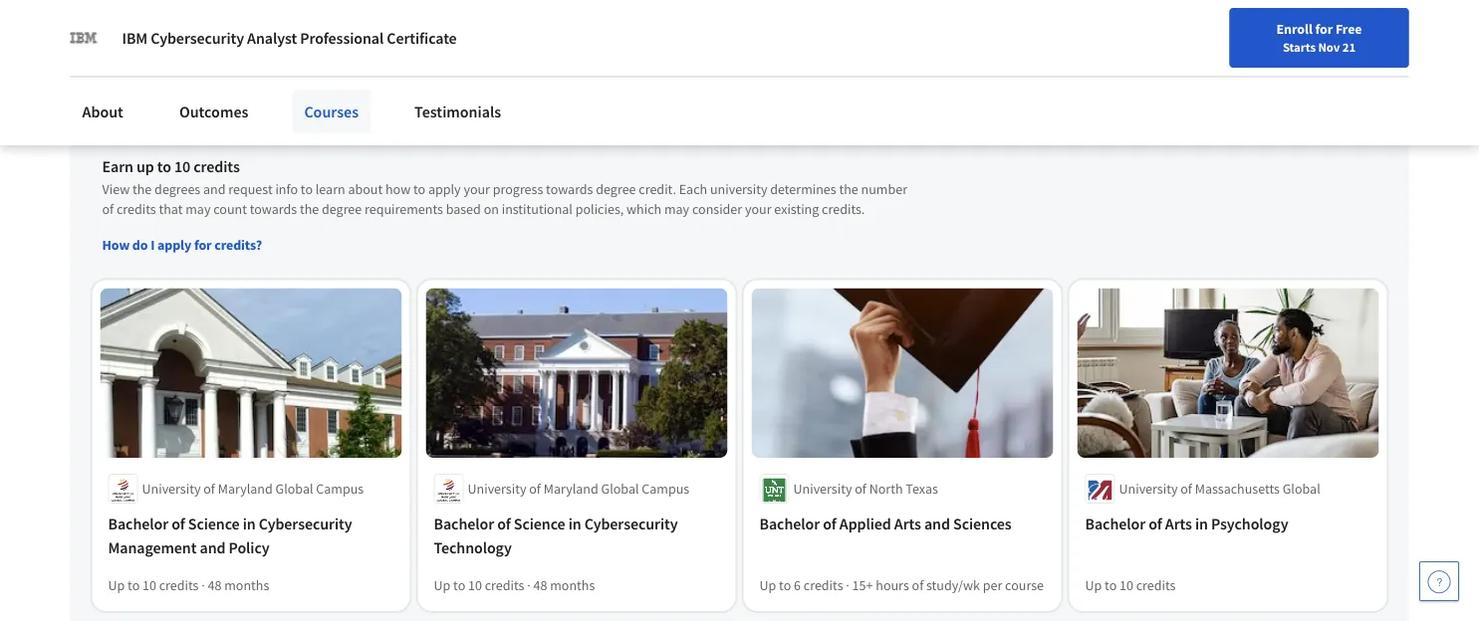 Task type: vqa. For each thing, say whether or not it's contained in the screenshot.
Maryland to the left
yes



Task type: describe. For each thing, give the bounding box(es) containing it.
up for bachelor of science in cybersecurity technology
[[434, 577, 451, 595]]

earn
[[487, 112, 541, 146]]

10 inside earn up to 10 credits view the degrees and request info to learn about how to apply your progress towards degree credit. each university determines the number of credits that may count towards the degree requirements based on institutional policies, which may consider your existing credits.
[[174, 157, 191, 177]]

analyst
[[247, 28, 297, 48]]

university of maryland global campus for management
[[142, 480, 364, 498]]

courses link
[[292, 90, 371, 133]]

earn up to 10 credits view the degrees and request info to learn about how to apply your progress towards degree credit. each university determines the number of credits that may count towards the degree requirements based on institutional policies, which may consider your existing credits.
[[102, 157, 908, 218]]

0 horizontal spatial on
[[239, 77, 261, 102]]

on inside earn up to 10 credits view the degrees and request info to learn about how to apply your progress towards degree credit. each university determines the number of credits that may count towards the degree requirements based on institutional policies, which may consider your existing credits.
[[484, 200, 499, 218]]

4
[[773, 112, 787, 146]]

north
[[869, 480, 903, 498]]

1 vertical spatial professional
[[157, 112, 305, 146]]

bachelor of arts in psychology
[[1085, 514, 1289, 534]]

0 vertical spatial professional
[[300, 28, 384, 48]]

how do i apply for credits?
[[102, 236, 262, 253]]

outcomes link
[[167, 90, 260, 133]]

0 horizontal spatial cybersecurity
[[151, 28, 244, 48]]

credits up 'request'
[[194, 157, 240, 177]]

find your new career link
[[859, 60, 1004, 85]]

this
[[102, 112, 152, 146]]

bachelor of science in cybersecurity management and policy link
[[108, 512, 394, 560]]

enroll
[[1277, 20, 1313, 38]]

10 for bachelor of science in cybersecurity management and policy
[[142, 577, 156, 595]]

credits for bachelor of science in cybersecurity technology
[[485, 577, 524, 595]]

up for bachelor of science in cybersecurity management and policy
[[108, 577, 125, 595]]

university of massachusetts global
[[1119, 480, 1321, 498]]

credits?
[[214, 236, 262, 253]]

how
[[102, 236, 130, 253]]

credit
[[596, 112, 665, 146]]

credits.
[[822, 200, 865, 218]]

learn
[[316, 180, 345, 198]]

1 horizontal spatial the
[[300, 200, 319, 218]]

starts
[[1283, 39, 1316, 55]]

bachelor for bachelor of arts in psychology
[[1085, 514, 1146, 534]]

management
[[108, 538, 197, 558]]

up for bachelor of arts in psychology
[[1085, 577, 1102, 595]]

· for technology
[[527, 577, 531, 595]]

1 a from the left
[[135, 77, 145, 102]]

outcomes
[[179, 102, 248, 122]]

get a head start on a degree
[[102, 77, 337, 102]]

about
[[82, 102, 123, 122]]

your inside "link"
[[897, 63, 924, 81]]

applied
[[840, 514, 891, 534]]

bachelor of science in cybersecurity technology link
[[434, 512, 720, 560]]

of left applied
[[823, 514, 837, 534]]

head
[[149, 77, 191, 102]]

1 arts from the left
[[894, 514, 921, 534]]

0 vertical spatial degree
[[278, 77, 337, 102]]

2 a from the left
[[264, 77, 275, 102]]

get
[[102, 77, 131, 102]]

earn
[[102, 157, 133, 177]]

in for technology
[[569, 514, 581, 534]]

coursera image
[[24, 56, 150, 88]]

university of north texas
[[794, 480, 938, 498]]

of up bachelor of science in cybersecurity management and policy
[[203, 480, 215, 498]]

up to 10 credits · 48 months for technology
[[434, 577, 595, 595]]

policies,
[[576, 200, 624, 218]]

1 horizontal spatial your
[[745, 200, 772, 218]]

science for management
[[188, 514, 240, 534]]

maryland for management
[[218, 480, 273, 498]]

number
[[861, 180, 908, 198]]

english
[[1097, 62, 1146, 82]]

0 vertical spatial towards
[[671, 112, 768, 146]]

determines
[[770, 180, 837, 198]]

help center image
[[1428, 570, 1452, 594]]

credits down "view"
[[117, 200, 156, 218]]

global for bachelor of science in cybersecurity management and policy
[[276, 480, 313, 498]]

for inside the how do i apply for credits? button
[[194, 236, 212, 253]]

up to 6 credits · 15+ hours of study/wk per course
[[760, 577, 1044, 595]]

to down management
[[128, 577, 140, 595]]

1 vertical spatial towards
[[546, 180, 593, 198]]

months for technology
[[550, 577, 595, 595]]

credits for bachelor of science in cybersecurity management and policy
[[159, 577, 199, 595]]

campus for bachelor of science in cybersecurity technology
[[642, 480, 690, 498]]

credit.
[[639, 180, 676, 198]]

6
[[794, 577, 801, 595]]

bachelor for bachelor of science in cybersecurity management and policy
[[108, 514, 168, 534]]

this professional certificate can earn you credit towards 4 degrees
[[102, 112, 887, 146]]

that
[[159, 200, 183, 218]]

university for bachelor of science in cybersecurity management and policy
[[142, 480, 201, 498]]

start
[[195, 77, 235, 102]]

· for management
[[201, 577, 205, 595]]

1 vertical spatial your
[[464, 180, 490, 198]]

campus for bachelor of science in cybersecurity management and policy
[[316, 480, 364, 498]]

and inside bachelor of science in cybersecurity management and policy
[[200, 538, 226, 558]]

cybersecurity for bachelor of science in cybersecurity management and policy
[[259, 514, 352, 534]]

2 may from the left
[[664, 200, 690, 218]]

i
[[151, 236, 155, 253]]

for inside enroll for free starts nov 21
[[1316, 20, 1333, 38]]

count
[[213, 200, 247, 218]]

how
[[386, 180, 411, 198]]

about
[[348, 180, 383, 198]]

psychology
[[1211, 514, 1289, 534]]

of inside 'link'
[[1149, 514, 1162, 534]]

to right info
[[301, 180, 313, 198]]

and inside earn up to 10 credits view the degrees and request info to learn about how to apply your progress towards degree credit. each university determines the number of credits that may count towards the degree requirements based on institutional policies, which may consider your existing credits.
[[203, 180, 226, 198]]

career
[[955, 63, 994, 81]]

apply inside the how do i apply for credits? button
[[157, 236, 191, 253]]

to right 'course'
[[1105, 577, 1117, 595]]

of up bachelor of arts in psychology on the bottom right of page
[[1181, 480, 1192, 498]]

info
[[275, 180, 298, 198]]

up to 10 credits
[[1085, 577, 1176, 595]]

bachelor of science in cybersecurity management and policy
[[108, 514, 352, 558]]

to left 6
[[779, 577, 791, 595]]

each
[[679, 180, 707, 198]]

months for management
[[224, 577, 269, 595]]

credits for bachelor of applied arts and sciences
[[804, 577, 843, 595]]

2 vertical spatial towards
[[250, 200, 297, 218]]

can
[[439, 112, 481, 146]]



Task type: locate. For each thing, give the bounding box(es) containing it.
0 horizontal spatial ·
[[201, 577, 205, 595]]

of
[[102, 200, 114, 218], [203, 480, 215, 498], [529, 480, 541, 498], [855, 480, 867, 498], [1181, 480, 1192, 498], [171, 514, 185, 534], [497, 514, 511, 534], [823, 514, 837, 534], [1149, 514, 1162, 534], [912, 577, 924, 595]]

0 horizontal spatial a
[[135, 77, 145, 102]]

bachelor up management
[[108, 514, 168, 534]]

1 horizontal spatial arts
[[1165, 514, 1192, 534]]

of up management
[[171, 514, 185, 534]]

2 horizontal spatial in
[[1195, 514, 1208, 534]]

2 maryland from the left
[[544, 480, 598, 498]]

up to 10 credits · 48 months
[[108, 577, 269, 595], [434, 577, 595, 595]]

campus
[[316, 480, 364, 498], [642, 480, 690, 498]]

in inside 'link'
[[1195, 514, 1208, 534]]

may
[[186, 200, 211, 218], [664, 200, 690, 218]]

on right based
[[484, 200, 499, 218]]

1 vertical spatial and
[[924, 514, 950, 534]]

university for bachelor of arts in psychology
[[1119, 480, 1178, 498]]

university of maryland global campus up bachelor of science in cybersecurity technology link
[[468, 480, 690, 498]]

0 vertical spatial on
[[239, 77, 261, 102]]

the down learn
[[300, 200, 319, 218]]

to right how
[[413, 180, 426, 198]]

bachelor of applied arts and sciences
[[760, 514, 1012, 534]]

3 up from the left
[[760, 577, 776, 595]]

how do i apply for credits? button
[[94, 227, 270, 262]]

0 horizontal spatial your
[[464, 180, 490, 198]]

2 horizontal spatial global
[[1283, 480, 1321, 498]]

progress
[[493, 180, 543, 198]]

2 global from the left
[[601, 480, 639, 498]]

arts down university of massachusetts global
[[1165, 514, 1192, 534]]

university up bachelor of arts in psychology on the bottom right of page
[[1119, 480, 1178, 498]]

2 horizontal spatial ·
[[846, 577, 850, 595]]

apply right i
[[157, 236, 191, 253]]

1 science from the left
[[188, 514, 240, 534]]

existing
[[774, 200, 819, 218]]

0 horizontal spatial the
[[133, 180, 152, 198]]

degrees
[[793, 112, 887, 146], [155, 180, 200, 198]]

in inside bachelor of science in cybersecurity technology
[[569, 514, 581, 534]]

of down "view"
[[102, 200, 114, 218]]

1 horizontal spatial global
[[601, 480, 639, 498]]

10 down bachelor of arts in psychology on the bottom right of page
[[1120, 577, 1134, 595]]

1 horizontal spatial cybersecurity
[[259, 514, 352, 534]]

global for bachelor of science in cybersecurity technology
[[601, 480, 639, 498]]

bachelor for bachelor of applied arts and sciences
[[760, 514, 820, 534]]

0 horizontal spatial 48
[[208, 577, 222, 595]]

1 horizontal spatial apply
[[428, 180, 461, 198]]

professional
[[300, 28, 384, 48], [157, 112, 305, 146]]

bachelor of arts in psychology link
[[1085, 512, 1371, 536]]

1 horizontal spatial science
[[514, 514, 565, 534]]

0 horizontal spatial science
[[188, 514, 240, 534]]

towards left 4
[[671, 112, 768, 146]]

do
[[132, 236, 148, 253]]

for left credits?
[[194, 236, 212, 253]]

1 horizontal spatial ·
[[527, 577, 531, 595]]

shopping cart: 1 item image
[[1013, 55, 1051, 87]]

1 university from the left
[[142, 480, 201, 498]]

4 university from the left
[[1119, 480, 1178, 498]]

of up bachelor of science in cybersecurity technology
[[529, 480, 541, 498]]

and down texas
[[924, 514, 950, 534]]

bachelor
[[108, 514, 168, 534], [434, 514, 494, 534], [760, 514, 820, 534], [1085, 514, 1146, 534]]

of left north
[[855, 480, 867, 498]]

2 campus from the left
[[642, 480, 690, 498]]

degrees right 4
[[793, 112, 887, 146]]

consider
[[692, 200, 742, 218]]

arts inside 'link'
[[1165, 514, 1192, 534]]

university up applied
[[794, 480, 852, 498]]

1 horizontal spatial maryland
[[544, 480, 598, 498]]

0 vertical spatial certificate
[[387, 28, 457, 48]]

maryland up "bachelor of science in cybersecurity management and policy" 'link'
[[218, 480, 273, 498]]

towards down info
[[250, 200, 297, 218]]

bachelor inside bachelor of arts in psychology 'link'
[[1085, 514, 1146, 534]]

and up count
[[203, 180, 226, 198]]

0 horizontal spatial up to 10 credits · 48 months
[[108, 577, 269, 595]]

1 vertical spatial for
[[194, 236, 212, 253]]

banner navigation
[[16, 0, 561, 40]]

global for bachelor of arts in psychology
[[1283, 480, 1321, 498]]

1 horizontal spatial for
[[1316, 20, 1333, 38]]

2 vertical spatial your
[[745, 200, 772, 218]]

0 vertical spatial for
[[1316, 20, 1333, 38]]

0 vertical spatial your
[[897, 63, 924, 81]]

1 bachelor from the left
[[108, 514, 168, 534]]

of inside bachelor of science in cybersecurity technology
[[497, 514, 511, 534]]

2 vertical spatial degree
[[322, 200, 362, 218]]

2 science from the left
[[514, 514, 565, 534]]

2 horizontal spatial cybersecurity
[[585, 514, 678, 534]]

bachelor inside bachelor of applied arts and sciences link
[[760, 514, 820, 534]]

2 university from the left
[[468, 480, 526, 498]]

in inside bachelor of science in cybersecurity management and policy
[[243, 514, 256, 534]]

0 vertical spatial and
[[203, 180, 226, 198]]

0 horizontal spatial months
[[224, 577, 269, 595]]

1 horizontal spatial campus
[[642, 480, 690, 498]]

0 horizontal spatial may
[[186, 200, 211, 218]]

maryland up bachelor of science in cybersecurity technology link
[[544, 480, 598, 498]]

in for management
[[243, 514, 256, 534]]

up right 'course'
[[1085, 577, 1102, 595]]

1 vertical spatial apply
[[157, 236, 191, 253]]

0 horizontal spatial arts
[[894, 514, 921, 534]]

to right up
[[157, 157, 171, 177]]

48 for technology
[[534, 577, 547, 595]]

testimonials
[[415, 102, 501, 122]]

bachelor inside bachelor of science in cybersecurity management and policy
[[108, 514, 168, 534]]

· for sciences
[[846, 577, 850, 595]]

1 vertical spatial certificate
[[310, 112, 433, 146]]

0 horizontal spatial degrees
[[155, 180, 200, 198]]

your
[[897, 63, 924, 81], [464, 180, 490, 198], [745, 200, 772, 218]]

cybersecurity inside bachelor of science in cybersecurity management and policy
[[259, 514, 352, 534]]

policy
[[229, 538, 270, 558]]

your right find
[[897, 63, 924, 81]]

up to 10 credits · 48 months for management
[[108, 577, 269, 595]]

credits down management
[[159, 577, 199, 595]]

10 for bachelor of arts in psychology
[[1120, 577, 1134, 595]]

a
[[135, 77, 145, 102], [264, 77, 275, 102]]

10
[[174, 157, 191, 177], [142, 577, 156, 595], [468, 577, 482, 595], [1120, 577, 1134, 595]]

up to 10 credits · 48 months down the "technology"
[[434, 577, 595, 595]]

1 may from the left
[[186, 200, 211, 218]]

cybersecurity inside bachelor of science in cybersecurity technology
[[585, 514, 678, 534]]

1 horizontal spatial 48
[[534, 577, 547, 595]]

10 right up
[[174, 157, 191, 177]]

testimonials link
[[403, 90, 513, 133]]

months
[[224, 577, 269, 595], [550, 577, 595, 595]]

science inside bachelor of science in cybersecurity management and policy
[[188, 514, 240, 534]]

your down the university
[[745, 200, 772, 218]]

university for bachelor of science in cybersecurity technology
[[468, 480, 526, 498]]

2 arts from the left
[[1165, 514, 1192, 534]]

bachelor of applied arts and sciences link
[[760, 512, 1046, 536]]

degrees up that
[[155, 180, 200, 198]]

months down policy
[[224, 577, 269, 595]]

1 vertical spatial degree
[[596, 180, 636, 198]]

ibm
[[122, 28, 148, 48]]

0 horizontal spatial global
[[276, 480, 313, 498]]

to
[[157, 157, 171, 177], [301, 180, 313, 198], [413, 180, 426, 198], [128, 577, 140, 595], [453, 577, 465, 595], [779, 577, 791, 595], [1105, 577, 1117, 595]]

1 vertical spatial on
[[484, 200, 499, 218]]

2 bachelor from the left
[[434, 514, 494, 534]]

the up credits. at the right of the page
[[839, 180, 859, 198]]

university up management
[[142, 480, 201, 498]]

credits for bachelor of arts in psychology
[[1136, 577, 1176, 595]]

degree
[[278, 77, 337, 102], [596, 180, 636, 198], [322, 200, 362, 218]]

3 bachelor from the left
[[760, 514, 820, 534]]

1 horizontal spatial on
[[484, 200, 499, 218]]

science inside bachelor of science in cybersecurity technology
[[514, 514, 565, 534]]

and left policy
[[200, 538, 226, 558]]

hours
[[876, 577, 909, 595]]

university
[[710, 180, 768, 198]]

of inside bachelor of science in cybersecurity management and policy
[[171, 514, 185, 534]]

degree up courses
[[278, 77, 337, 102]]

a right get
[[135, 77, 145, 102]]

ibm image
[[70, 24, 98, 52]]

apply
[[428, 180, 461, 198], [157, 236, 191, 253]]

credits down bachelor of arts in psychology on the bottom right of page
[[1136, 577, 1176, 595]]

may down each
[[664, 200, 690, 218]]

bachelor up up to 10 credits
[[1085, 514, 1146, 534]]

2 horizontal spatial the
[[839, 180, 859, 198]]

credits down the "technology"
[[485, 577, 524, 595]]

1 in from the left
[[243, 514, 256, 534]]

up down management
[[108, 577, 125, 595]]

1 horizontal spatial months
[[550, 577, 595, 595]]

2 up to 10 credits · 48 months from the left
[[434, 577, 595, 595]]

sciences
[[953, 514, 1012, 534]]

global
[[276, 480, 313, 498], [601, 480, 639, 498], [1283, 480, 1321, 498]]

global up "bachelor of science in cybersecurity management and policy" 'link'
[[276, 480, 313, 498]]

based
[[446, 200, 481, 218]]

48 down bachelor of science in cybersecurity technology
[[534, 577, 547, 595]]

1 horizontal spatial in
[[569, 514, 581, 534]]

1 horizontal spatial university of maryland global campus
[[468, 480, 690, 498]]

0 horizontal spatial for
[[194, 236, 212, 253]]

1 vertical spatial degrees
[[155, 180, 200, 198]]

1 up from the left
[[108, 577, 125, 595]]

show notifications image
[[1210, 65, 1234, 89]]

2 horizontal spatial towards
[[671, 112, 768, 146]]

up to 10 credits · 48 months down management
[[108, 577, 269, 595]]

of right hours
[[912, 577, 924, 595]]

university for bachelor of applied arts and sciences
[[794, 480, 852, 498]]

arts down texas
[[894, 514, 921, 534]]

2 up from the left
[[434, 577, 451, 595]]

maryland
[[218, 480, 273, 498], [544, 480, 598, 498]]

request
[[228, 180, 273, 198]]

2 48 from the left
[[534, 577, 547, 595]]

massachusetts
[[1195, 480, 1280, 498]]

4 bachelor from the left
[[1085, 514, 1146, 534]]

institutional
[[502, 200, 573, 218]]

apply inside earn up to 10 credits view the degrees and request info to learn about how to apply your progress towards degree credit. each university determines the number of credits that may count towards the degree requirements based on institutional policies, which may consider your existing credits.
[[428, 180, 461, 198]]

professional down get a head start on a degree
[[157, 112, 305, 146]]

apply up based
[[428, 180, 461, 198]]

towards up policies,
[[546, 180, 593, 198]]

university of maryland global campus
[[142, 480, 364, 498], [468, 480, 690, 498]]

0 horizontal spatial apply
[[157, 236, 191, 253]]

per
[[983, 577, 1003, 595]]

maryland for technology
[[544, 480, 598, 498]]

1 · from the left
[[201, 577, 205, 595]]

15+
[[852, 577, 873, 595]]

cybersecurity
[[151, 28, 244, 48], [259, 514, 352, 534], [585, 514, 678, 534]]

of inside earn up to 10 credits view the degrees and request info to learn about how to apply your progress towards degree credit. each university determines the number of credits that may count towards the degree requirements based on institutional policies, which may consider your existing credits.
[[102, 200, 114, 218]]

university up the "technology"
[[468, 480, 526, 498]]

10 down management
[[142, 577, 156, 595]]

university of maryland global campus up "bachelor of science in cybersecurity management and policy" 'link'
[[142, 480, 364, 498]]

to down the "technology"
[[453, 577, 465, 595]]

university of maryland global campus for technology
[[468, 480, 690, 498]]

and
[[203, 180, 226, 198], [924, 514, 950, 534], [200, 538, 226, 558]]

the down up
[[133, 180, 152, 198]]

10 for bachelor of science in cybersecurity technology
[[468, 577, 482, 595]]

texas
[[906, 480, 938, 498]]

global up bachelor of science in cybersecurity technology link
[[601, 480, 639, 498]]

a down the analyst on the top
[[264, 77, 275, 102]]

enroll for free starts nov 21
[[1277, 20, 1362, 55]]

find
[[869, 63, 894, 81]]

bachelor up the "technology"
[[434, 514, 494, 534]]

new
[[926, 63, 952, 81]]

course
[[1005, 577, 1044, 595]]

degree down learn
[[322, 200, 362, 218]]

cybersecurity for bachelor of science in cybersecurity technology
[[585, 514, 678, 534]]

0 vertical spatial degrees
[[793, 112, 887, 146]]

1 horizontal spatial degrees
[[793, 112, 887, 146]]

credits right 6
[[804, 577, 843, 595]]

0 horizontal spatial maryland
[[218, 480, 273, 498]]

3 · from the left
[[846, 577, 850, 595]]

find your new career
[[869, 63, 994, 81]]

21
[[1343, 39, 1356, 55]]

technology
[[434, 538, 512, 558]]

english button
[[1061, 40, 1182, 105]]

1 horizontal spatial may
[[664, 200, 690, 218]]

science
[[188, 514, 240, 534], [514, 514, 565, 534]]

1 months from the left
[[224, 577, 269, 595]]

credits
[[194, 157, 240, 177], [117, 200, 156, 218], [159, 577, 199, 595], [485, 577, 524, 595], [804, 577, 843, 595], [1136, 577, 1176, 595]]

of up the "technology"
[[497, 514, 511, 534]]

for up nov
[[1316, 20, 1333, 38]]

1 campus from the left
[[316, 480, 364, 498]]

certificate
[[387, 28, 457, 48], [310, 112, 433, 146]]

your up based
[[464, 180, 490, 198]]

3 in from the left
[[1195, 514, 1208, 534]]

0 horizontal spatial campus
[[316, 480, 364, 498]]

of up up to 10 credits
[[1149, 514, 1162, 534]]

1 horizontal spatial a
[[264, 77, 275, 102]]

you
[[546, 112, 590, 146]]

global up psychology
[[1283, 480, 1321, 498]]

months down bachelor of science in cybersecurity technology link
[[550, 577, 595, 595]]

2 horizontal spatial your
[[897, 63, 924, 81]]

48 for management
[[208, 577, 222, 595]]

up down the "technology"
[[434, 577, 451, 595]]

certificate up 'testimonials' in the left top of the page
[[387, 28, 457, 48]]

on right start
[[239, 77, 261, 102]]

1 horizontal spatial towards
[[546, 180, 593, 198]]

view
[[102, 180, 130, 198]]

bachelor for bachelor of science in cybersecurity technology
[[434, 514, 494, 534]]

0 horizontal spatial towards
[[250, 200, 297, 218]]

up
[[136, 157, 154, 177]]

4 up from the left
[[1085, 577, 1102, 595]]

degree up policies,
[[596, 180, 636, 198]]

2 university of maryland global campus from the left
[[468, 480, 690, 498]]

1 up to 10 credits · 48 months from the left
[[108, 577, 269, 595]]

· down bachelor of science in cybersecurity technology
[[527, 577, 531, 595]]

arts
[[894, 514, 921, 534], [1165, 514, 1192, 534]]

requirements
[[365, 200, 443, 218]]

may right that
[[186, 200, 211, 218]]

1 48 from the left
[[208, 577, 222, 595]]

bachelor inside bachelor of science in cybersecurity technology
[[434, 514, 494, 534]]

10 down the "technology"
[[468, 577, 482, 595]]

48 down bachelor of science in cybersecurity management and policy
[[208, 577, 222, 595]]

up for bachelor of applied arts and sciences
[[760, 577, 776, 595]]

ibm cybersecurity analyst professional certificate
[[122, 28, 457, 48]]

0 horizontal spatial in
[[243, 514, 256, 534]]

·
[[201, 577, 205, 595], [527, 577, 531, 595], [846, 577, 850, 595]]

2 months from the left
[[550, 577, 595, 595]]

48
[[208, 577, 222, 595], [534, 577, 547, 595]]

3 global from the left
[[1283, 480, 1321, 498]]

· left 15+
[[846, 577, 850, 595]]

0 vertical spatial apply
[[428, 180, 461, 198]]

about link
[[70, 90, 135, 133]]

1 global from the left
[[276, 480, 313, 498]]

science for technology
[[514, 514, 565, 534]]

up left 6
[[760, 577, 776, 595]]

free
[[1336, 20, 1362, 38]]

courses
[[304, 102, 359, 122]]

bachelor of science in cybersecurity technology
[[434, 514, 678, 558]]

university
[[142, 480, 201, 498], [468, 480, 526, 498], [794, 480, 852, 498], [1119, 480, 1178, 498]]

which
[[627, 200, 662, 218]]

1 maryland from the left
[[218, 480, 273, 498]]

3 university from the left
[[794, 480, 852, 498]]

None search field
[[284, 52, 653, 92]]

study/wk
[[927, 577, 980, 595]]

2 · from the left
[[527, 577, 531, 595]]

· down bachelor of science in cybersecurity management and policy
[[201, 577, 205, 595]]

the
[[133, 180, 152, 198], [839, 180, 859, 198], [300, 200, 319, 218]]

0 horizontal spatial university of maryland global campus
[[142, 480, 364, 498]]

2 vertical spatial and
[[200, 538, 226, 558]]

certificate up about at left
[[310, 112, 433, 146]]

degrees inside earn up to 10 credits view the degrees and request info to learn about how to apply your progress towards degree credit. each university determines the number of credits that may count towards the degree requirements based on institutional policies, which may consider your existing credits.
[[155, 180, 200, 198]]

1 horizontal spatial up to 10 credits · 48 months
[[434, 577, 595, 595]]

professional right the analyst on the top
[[300, 28, 384, 48]]

bachelor up 6
[[760, 514, 820, 534]]

1 university of maryland global campus from the left
[[142, 480, 364, 498]]

nov
[[1318, 39, 1340, 55]]

2 in from the left
[[569, 514, 581, 534]]



